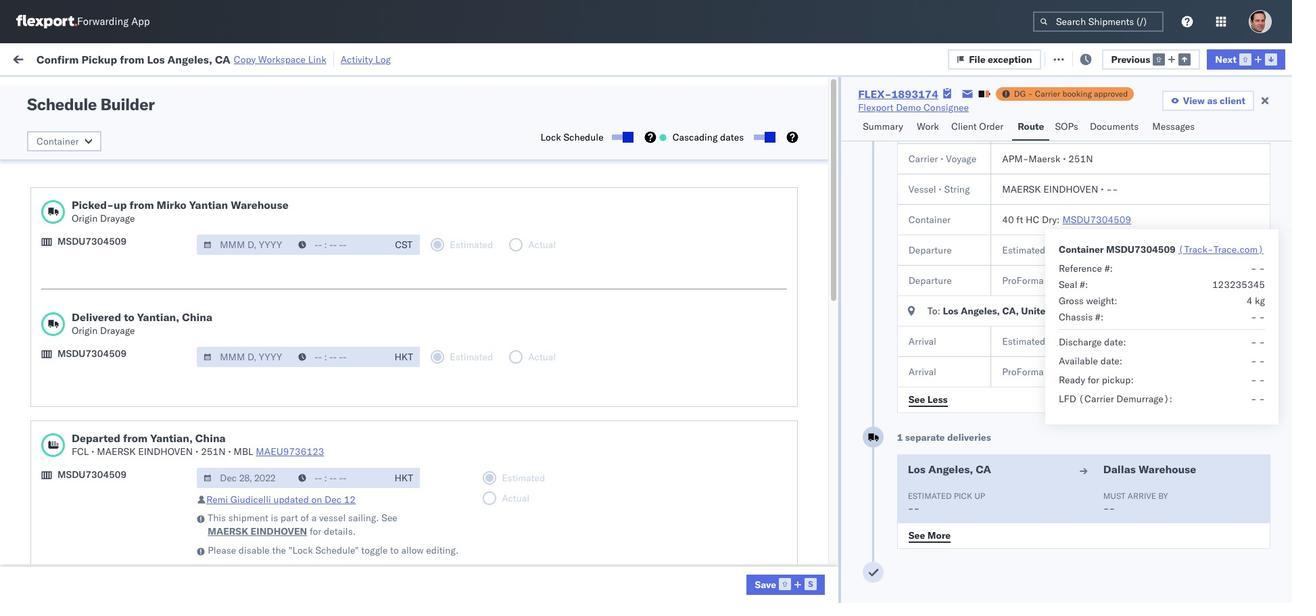 Task type: describe. For each thing, give the bounding box(es) containing it.
6 integration from the top
[[619, 565, 666, 577]]

jaehyung
[[1146, 386, 1185, 399]]

angeles, for schedule pickup from los angeles, ca link associated with fourth schedule pickup from los angeles, ca button from the top of the page
[[145, 267, 182, 279]]

8,
[[317, 238, 326, 250]]

forwarding
[[77, 15, 129, 28]]

11:00 for 11:00 pm pst, feb 2, 2023
[[228, 565, 255, 577]]

dallas
[[1103, 463, 1136, 476]]

angeles, for confirm pickup from los angeles, ca link
[[140, 326, 177, 338]]

ft
[[1017, 214, 1023, 226]]

4 ocean fcl from the top
[[434, 357, 482, 369]]

schedule delivery appointment link for 3rd the schedule delivery appointment button
[[31, 385, 166, 399]]

vessel • string
[[909, 183, 970, 195]]

0 horizontal spatial file exception
[[969, 53, 1032, 65]]

0 vertical spatial eindhoven
[[1043, 183, 1098, 195]]

date: for available date:
[[1101, 355, 1123, 367]]

departure for estimated
[[909, 244, 952, 256]]

3 schedule delivery appointment button from the top
[[31, 385, 166, 400]]

link
[[308, 53, 326, 65]]

for inside 'this shipment is part of a vessel sailing. see maersk eindhoven for details.'
[[310, 525, 321, 538]]

2 lagerfeld from the top
[[755, 416, 795, 428]]

4 integration test account - karl lagerfeld from the top
[[619, 505, 795, 518]]

24, for 2023
[[314, 446, 329, 458]]

2 ceau7522281, from the top
[[875, 148, 945, 160]]

maersk inside the departed from yantian, china fcl • maersk eindhoven • 251n • mbl maeu9736123
[[97, 446, 136, 458]]

1 schedule pickup from rotterdam, netherlands button from the top
[[31, 408, 203, 436]]

msdu7304509 for delivered to yantian, china
[[57, 348, 127, 360]]

see inside 'this shipment is part of a vessel sailing. see maersk eindhoven for details.'
[[382, 512, 398, 524]]

2 karl from the top
[[735, 416, 753, 428]]

5 karl from the top
[[735, 535, 753, 547]]

7 ocean fcl from the top
[[434, 505, 482, 518]]

2022 for upload customs clearance documents
[[328, 238, 352, 250]]

1 1846748 from the top
[[812, 119, 853, 131]]

container numbers
[[875, 105, 912, 126]]

origin for jaehyung
[[1239, 386, 1265, 399]]

action
[[1245, 52, 1275, 65]]

lock
[[541, 131, 561, 143]]

estimated inside the "estimated pick up --"
[[908, 491, 952, 501]]

ca,
[[1002, 305, 1019, 317]]

estimated for jan
[[1002, 335, 1046, 348]]

1 resize handle column header from the left
[[204, 105, 220, 603]]

available date:
[[1059, 355, 1123, 367]]

30, for schedule pickup from rotterdam, netherlands
[[309, 535, 323, 547]]

40 ft hc dry : msdu7304509
[[1002, 214, 1131, 226]]

order
[[979, 120, 1004, 133]]

schedule for 4th schedule pickup from los angeles, ca button from the bottom
[[31, 148, 71, 160]]

omkar savant for ceau7522281, hlxu6269489, hlxu8034992
[[1146, 148, 1206, 161]]

2022 for confirm delivery
[[329, 357, 353, 369]]

carrier • voyage
[[909, 153, 977, 165]]

schedule delivery appointment link for 4th the schedule delivery appointment button from the bottom
[[31, 177, 166, 190]]

1 test123456 from the top
[[968, 119, 1025, 131]]

from for fifth schedule pickup from los angeles, ca button from the bottom schedule pickup from los angeles, ca link
[[105, 118, 125, 130]]

am
[[251, 357, 267, 369]]

4 lhuu7894563, from the top
[[875, 356, 945, 369]]

date: for discharge date:
[[1104, 336, 1126, 348]]

11:59 for 4th the schedule delivery appointment button from the bottom
[[228, 178, 255, 190]]

container up the reference
[[1059, 243, 1104, 256]]

jan left 23,
[[291, 416, 306, 428]]

container down workitem
[[37, 135, 79, 147]]

2 flex-2130387 from the top
[[783, 416, 853, 428]]

1 vertical spatial to
[[390, 544, 399, 557]]

4 flex-2130387 from the top
[[783, 565, 853, 577]]

china for delivered to yantian, china
[[182, 310, 212, 324]]

eindhoven inside the departed from yantian, china fcl • maersk eindhoven • 251n • mbl maeu9736123
[[138, 446, 193, 458]]

6 integration test account - karl lagerfeld from the top
[[619, 565, 795, 577]]

lock schedule
[[541, 131, 604, 143]]

2 resize handle column header from the left
[[362, 105, 378, 603]]

jan up 'updated'
[[291, 476, 306, 488]]

departed from yantian, china fcl • maersk eindhoven • 251n • mbl maeu9736123
[[72, 431, 324, 458]]

3 flex-1846748 from the top
[[783, 178, 853, 190]]

from for 1st schedule pickup from rotterdam, netherlands link from the bottom of the page
[[105, 528, 125, 540]]

11:59 pm pdt, nov 4, 2022 for schedule pickup from los angeles, ca
[[228, 208, 352, 220]]

1 horizontal spatial 251n
[[1068, 153, 1093, 165]]

documents for 1st upload customs clearance documents link from the bottom
[[151, 475, 199, 487]]

delivery up delivered
[[74, 297, 108, 309]]

work button
[[911, 114, 946, 141]]

picked-
[[72, 198, 114, 212]]

deliveries
[[947, 431, 991, 444]]

up inside the "estimated pick up --"
[[974, 491, 985, 501]]

confirm delivery
[[31, 356, 103, 368]]

1 hkt from the top
[[394, 351, 413, 363]]

1 ceau7522281, hlxu6269489, hlxu8034992 from the top
[[875, 118, 1085, 131]]

netherlands for 11:00
[[31, 571, 84, 583]]

1 schedule delivery appointment from the top
[[31, 178, 166, 190]]

1 11:59 pm pdt, nov 4, 2022 from the top
[[228, 148, 352, 161]]

seal
[[1059, 279, 1078, 291]]

11:59 for fifth schedule pickup from los angeles, ca button from the top of the page
[[228, 446, 255, 458]]

#: for chassis #:
[[1095, 311, 1104, 323]]

2 ceau7522281, hlxu6269489, hlxu8034992 from the top
[[875, 148, 1085, 160]]

2 ocean fcl from the top
[[434, 178, 482, 190]]

2022 for schedule pickup from los angeles, ca
[[329, 208, 352, 220]]

ceau7522281, for schedule pickup from los angeles, ca
[[875, 208, 945, 220]]

1 karl from the top
[[735, 386, 753, 399]]

2 hlxu8034992 from the top
[[1019, 148, 1085, 160]]

hlxu6269489, for upload customs clearance documents
[[947, 237, 1016, 250]]

5 schedule pickup from los angeles, ca button from the top
[[31, 445, 198, 459]]

seal #:
[[1059, 279, 1088, 291]]

customs inside upload customs clearance documents 'button'
[[64, 237, 102, 249]]

origin inside picked-up from mirko yantian warehouse origin drayage
[[72, 212, 98, 224]]

delivery for 6:00
[[68, 356, 103, 368]]

mmm d, yyyy text field for hkt
[[197, 468, 293, 488]]

msdu7304509 up dec 28, 2022
[[1063, 214, 1131, 226]]

from for 2nd schedule pickup from rotterdam, netherlands link from the bottom of the page
[[105, 409, 125, 421]]

3 integration test account - karl lagerfeld from the top
[[619, 476, 795, 488]]

11:59 for third schedule pickup from los angeles, ca button
[[228, 208, 255, 220]]

pickup for 4th schedule pickup from los angeles, ca button from the bottom
[[74, 148, 103, 160]]

mbl/mawb numbers button
[[961, 108, 1125, 121]]

hlxu6269489, for schedule delivery appointment
[[947, 178, 1016, 190]]

messages
[[1152, 120, 1195, 133]]

is
[[271, 512, 278, 524]]

msdu7304509 for picked-up from mirko yantian warehouse
[[57, 235, 127, 247]]

3 schedule pickup from los angeles, ca button from the top
[[31, 207, 198, 221]]

2,
[[316, 565, 325, 577]]

united
[[1021, 305, 1052, 317]]

1 vertical spatial carrier
[[909, 153, 938, 165]]

ca for confirm pickup from los angeles, ca button
[[179, 326, 192, 338]]

6 lagerfeld from the top
[[755, 565, 795, 577]]

1 hlxu8034992 from the top
[[1019, 118, 1085, 131]]

0 vertical spatial maersk
[[1002, 183, 1041, 195]]

gross weight:
[[1059, 295, 1118, 307]]

confirm delivery link
[[31, 355, 103, 369]]

3 2130387 from the top
[[812, 476, 853, 488]]

cascading
[[673, 131, 718, 143]]

jan left "13,"
[[1095, 335, 1109, 348]]

4 schedule pickup from los angeles, ca from the top
[[31, 267, 198, 279]]

8 resize handle column header from the left
[[945, 105, 961, 603]]

1 schedule pickup from los angeles, ca from the top
[[31, 118, 198, 130]]

schedule pickup from rotterdam, netherlands for 1st schedule pickup from rotterdam, netherlands link from the bottom of the page
[[31, 528, 176, 553]]

2023 right "13,"
[[1128, 335, 1152, 348]]

- - for lfd (carrier demurrage):
[[1251, 393, 1265, 405]]

upload for second upload customs clearance documents link from the bottom
[[31, 237, 62, 249]]

cst
[[395, 239, 413, 251]]

my work
[[14, 49, 74, 68]]

ca for fifth schedule pickup from los angeles, ca button from the top of the page
[[185, 445, 198, 457]]

1 horizontal spatial carrier
[[1035, 89, 1060, 99]]

0 horizontal spatial exception
[[988, 53, 1032, 65]]

consignee
[[924, 101, 969, 114]]

9 resize handle column header from the left
[[1123, 105, 1139, 603]]

1 gaurav from the top
[[1146, 119, 1176, 131]]

2 schedule pickup from los angeles, ca button from the top
[[31, 147, 198, 162]]

2 2130387 from the top
[[812, 416, 853, 428]]

1 vertical spatial work
[[917, 120, 939, 133]]

in
[[202, 84, 210, 94]]

dg
[[1014, 89, 1026, 99]]

workspace
[[258, 53, 306, 65]]

1 horizontal spatial file
[[1061, 52, 1077, 65]]

5 resize handle column header from the left
[[596, 105, 613, 603]]

#: for seal #:
[[1080, 279, 1088, 291]]

previous button
[[1102, 49, 1200, 69]]

0 vertical spatial 28,
[[1114, 244, 1129, 256]]

from inside the departed from yantian, china fcl • maersk eindhoven • 251n • mbl maeu9736123
[[123, 431, 148, 445]]

30, for schedule delivery appointment
[[309, 505, 323, 518]]

reference
[[1059, 262, 1102, 275]]

uetu5238478 for confirm pickup from los angeles, ca
[[948, 327, 1013, 339]]

abcd1234560
[[875, 446, 942, 458]]

Search Shipments (/) text field
[[1033, 11, 1164, 32]]

to inside delivered to yantian, china origin drayage
[[124, 310, 134, 324]]

760 at risk
[[249, 52, 296, 65]]

- - for discharge date:
[[1251, 336, 1265, 348]]

2 horizontal spatial :
[[1057, 214, 1060, 226]]

2 vertical spatial --
[[968, 446, 980, 458]]

0 horizontal spatial file
[[969, 53, 986, 65]]

5 flex-1846748 from the top
[[783, 238, 853, 250]]

delivered
[[72, 310, 121, 324]]

2023 up the 12
[[326, 476, 349, 488]]

1 gaurav jawla from the top
[[1146, 119, 1202, 131]]

2 clearance from the top
[[105, 475, 148, 487]]

1 upload customs clearance documents from the top
[[31, 237, 199, 249]]

chassis #:
[[1059, 311, 1104, 323]]

4 schedule delivery appointment button from the top
[[31, 504, 166, 519]]

remi giudicelli updated on dec 12
[[206, 494, 356, 506]]

5:30 for schedule pickup from rotterdam, netherlands
[[228, 535, 249, 547]]

client order button
[[946, 114, 1012, 141]]

numbers for mbl/mawb numbers
[[1017, 110, 1050, 120]]

weight:
[[1086, 295, 1118, 307]]

confirm pickup from rotterdam, netherlands button
[[31, 557, 203, 585]]

2 integration from the top
[[619, 416, 666, 428]]

3 schedule delivery appointment from the top
[[31, 386, 166, 398]]

voyage
[[946, 153, 977, 165]]

5 integration from the top
[[619, 535, 666, 547]]

risk
[[280, 52, 296, 65]]

schedule for 3rd the schedule delivery appointment button
[[31, 386, 71, 398]]

confirm for confirm pickup from los angeles, ca copy workspace link
[[37, 52, 79, 66]]

more
[[928, 529, 951, 541]]

3 account from the top
[[689, 476, 724, 488]]

angeles, for 4th schedule pickup from los angeles, ca button from the bottom schedule pickup from los angeles, ca link
[[145, 148, 182, 160]]

6 ocean fcl from the top
[[434, 476, 482, 488]]

4 schedule delivery appointment from the top
[[31, 505, 166, 517]]

1 ocean fcl from the top
[[434, 148, 482, 161]]

1 horizontal spatial file exception
[[1061, 52, 1124, 65]]

1 2130387 from the top
[[812, 386, 853, 399]]

schedule for 1st the schedule delivery appointment button from the bottom of the page
[[31, 505, 71, 517]]

1 appointment from the top
[[111, 178, 166, 190]]

1
[[897, 431, 903, 444]]

operator
[[1146, 110, 1178, 120]]

flex-2130384 for schedule delivery appointment
[[783, 505, 853, 518]]

2023 right 2,
[[327, 565, 351, 577]]

activity
[[341, 53, 373, 65]]

1 schedule pickup from los angeles, ca button from the top
[[31, 117, 198, 132]]

5 account from the top
[[689, 535, 724, 547]]

schedule for 4th the schedule delivery appointment button from the bottom
[[31, 178, 71, 190]]

0 horizontal spatial 28,
[[309, 476, 323, 488]]

hlxu8034992 for upload customs clearance documents
[[1019, 237, 1085, 250]]

2 upload customs clearance documents from the top
[[31, 475, 199, 487]]

apm-
[[1002, 153, 1029, 165]]

2 integration test account - karl lagerfeld from the top
[[619, 416, 795, 428]]

3 karl from the top
[[735, 476, 753, 488]]

workitem
[[15, 110, 50, 120]]

"lock
[[289, 544, 313, 557]]

delivery for 11:59
[[74, 178, 108, 190]]

0 vertical spatial dec
[[1095, 244, 1112, 256]]

cascading dates
[[673, 131, 744, 143]]

0 horizontal spatial on
[[311, 494, 322, 506]]

jan left a
[[291, 505, 306, 518]]

2 test123456 from the top
[[968, 148, 1025, 161]]

24, for 2022
[[312, 357, 327, 369]]

-- : -- -- text field for delivered to yantian, china
[[292, 347, 388, 367]]

the
[[272, 544, 286, 557]]

confirm pickup from los angeles, ca link
[[31, 326, 192, 339]]

0 vertical spatial ready
[[104, 84, 128, 94]]

lhuu7894563, uetu5238478 for schedule delivery appointment
[[875, 297, 1013, 309]]

work
[[39, 49, 74, 68]]

pickup:
[[1102, 374, 1134, 386]]

2 account from the top
[[689, 416, 724, 428]]

4 account from the top
[[689, 505, 724, 518]]

2 vertical spatial dec
[[325, 494, 342, 506]]

view as client button
[[1162, 91, 1254, 111]]

status : ready for work, blocked, in progress
[[74, 84, 246, 94]]

hc
[[1026, 214, 1040, 226]]

schedule pickup from rotterdam, netherlands for 2nd schedule pickup from rotterdam, netherlands link from the bottom of the page
[[31, 409, 176, 434]]

2130384 for schedule delivery appointment
[[812, 505, 853, 518]]

4 1846748 from the top
[[812, 208, 853, 220]]

test123456 for schedule delivery appointment
[[968, 178, 1025, 190]]

upload customs clearance documents button
[[31, 236, 199, 251]]

los for fifth schedule pickup from los angeles, ca button from the bottom
[[127, 118, 143, 130]]

updated
[[273, 494, 309, 506]]

import
[[115, 52, 145, 65]]

2 1846748 from the top
[[812, 148, 853, 161]]

flexport demo consignee link
[[858, 101, 969, 114]]

- - for chassis #:
[[1251, 311, 1265, 323]]

container down flex-1893174
[[875, 105, 912, 115]]

choi
[[1188, 386, 1208, 399]]

origin for delivered
[[72, 325, 98, 337]]

4 uetu5238478 from the top
[[948, 356, 1013, 369]]

3 1846748 from the top
[[812, 178, 853, 190]]

booking
[[1063, 89, 1092, 99]]

maersk inside 'this shipment is part of a vessel sailing. see maersk eindhoven for details.'
[[208, 525, 248, 538]]

0 vertical spatial work
[[148, 52, 171, 65]]

3 appointment from the top
[[111, 386, 166, 398]]

-- : -- -- text field
[[292, 468, 388, 488]]

pickup for fifth schedule pickup from los angeles, ca button from the top of the page
[[74, 445, 103, 457]]

8:30 pm pst, jan 23, 2023
[[228, 416, 349, 428]]

yantian, for from
[[150, 431, 193, 445]]

1 upload customs clearance documents link from the top
[[31, 236, 199, 250]]

allow
[[401, 544, 424, 557]]

251n inside the departed from yantian, china fcl • maersk eindhoven • 251n • mbl maeu9736123
[[201, 446, 226, 458]]

0 vertical spatial for
[[130, 84, 141, 94]]

documents inside button
[[1090, 120, 1139, 133]]

los for fifth schedule pickup from los angeles, ca button from the top of the page
[[127, 445, 143, 457]]

2 gaurav jawla from the top
[[1146, 178, 1202, 190]]

msdu7304509 down 'msdu7304509' button
[[1106, 243, 1176, 256]]

2 appointment from the top
[[111, 297, 166, 309]]

app
[[131, 15, 150, 28]]

2023 right 23,
[[326, 416, 349, 428]]

schedule pickup from los angeles, ca link for fourth schedule pickup from los angeles, ca button from the top of the page
[[31, 266, 198, 280]]

ceau7522281, hlxu6269489, hlxu8034992 for schedule delivery appointment
[[875, 178, 1085, 190]]

los for confirm pickup from los angeles, ca button
[[122, 326, 137, 338]]

2 jawla from the top
[[1178, 178, 1202, 190]]

discharge date:
[[1059, 336, 1126, 348]]

8:30 for 8:30 pm pst, jan 23, 2023
[[228, 416, 249, 428]]

import work button
[[109, 43, 177, 74]]

4 resize handle column header from the left
[[504, 105, 520, 603]]

- - for reference #:
[[1251, 262, 1265, 275]]

maeu9736123 button
[[256, 446, 324, 458]]

kg
[[1255, 295, 1265, 307]]

4 flex-1846748 from the top
[[783, 208, 853, 220]]

editing.
[[426, 544, 459, 557]]

proforma for jan
[[1002, 366, 1044, 378]]

zimu3048342
[[968, 535, 1032, 547]]

4 lagerfeld from the top
[[755, 505, 795, 518]]

2022 for schedule delivery appointment
[[329, 178, 352, 190]]

2 schedule pickup from los angeles, ca from the top
[[31, 148, 198, 160]]

4 schedule pickup from los angeles, ca button from the top
[[31, 266, 198, 281]]

jan right the
[[291, 535, 306, 547]]

3 integration from the top
[[619, 476, 666, 488]]

lhuu7894563, uetu5238478 for confirm pickup from los angeles, ca
[[875, 327, 1013, 339]]

4 2130387 from the top
[[812, 565, 853, 577]]

1 integration from the top
[[619, 386, 666, 399]]

drayage inside delivered to yantian, china origin drayage
[[100, 325, 135, 337]]

1 vertical spatial dec
[[292, 357, 310, 369]]

from inside picked-up from mirko yantian warehouse origin drayage
[[129, 198, 154, 212]]

my
[[14, 49, 35, 68]]

7 resize handle column header from the left
[[852, 105, 869, 603]]

1 11:59 from the top
[[228, 148, 255, 161]]

4, for schedule delivery appointment
[[318, 178, 327, 190]]

no
[[320, 84, 331, 94]]

maeu9736123
[[256, 446, 324, 458]]

up inside picked-up from mirko yantian warehouse origin drayage
[[114, 198, 127, 212]]

arrive
[[1128, 491, 1156, 501]]

3 lagerfeld from the top
[[755, 476, 795, 488]]

2023 up -- : -- -- text field at the bottom left of page
[[332, 446, 355, 458]]

states
[[1054, 305, 1083, 317]]



Task type: vqa. For each thing, say whether or not it's contained in the screenshot.
affect
no



Task type: locate. For each thing, give the bounding box(es) containing it.
clearance inside 'button'
[[105, 237, 148, 249]]

1889466 for schedule pickup from los angeles, ca
[[812, 267, 853, 280]]

1 omkar savant from the top
[[1146, 148, 1206, 161]]

upload inside 'button'
[[31, 237, 62, 249]]

-- up "weight:"
[[1095, 275, 1106, 287]]

2 2130384 from the top
[[812, 535, 853, 547]]

hkt
[[394, 351, 413, 363], [394, 472, 413, 484]]

2 horizontal spatial eindhoven
[[1043, 183, 1098, 195]]

5 integration test account - karl lagerfeld from the top
[[619, 535, 795, 547]]

arrival for proforma
[[909, 366, 936, 378]]

- - for available date:
[[1251, 355, 1265, 367]]

appointment up mirko
[[111, 178, 166, 190]]

0 vertical spatial 5:30
[[228, 505, 249, 518]]

1 horizontal spatial dec
[[325, 494, 342, 506]]

1 schedule delivery appointment link from the top
[[31, 177, 166, 190]]

pickup for fifth schedule pickup from los angeles, ca button from the bottom
[[74, 118, 103, 130]]

2 schedule pickup from rotterdam, netherlands from the top
[[31, 528, 176, 553]]

24, up 23,
[[312, 357, 327, 369]]

2 schedule pickup from los angeles, ca link from the top
[[31, 147, 198, 161]]

4 schedule delivery appointment link from the top
[[31, 504, 166, 518]]

2022
[[329, 148, 352, 161], [329, 178, 352, 190], [329, 208, 352, 220], [328, 238, 352, 250], [1131, 244, 1155, 256], [329, 357, 353, 369]]

(carrier
[[1079, 393, 1114, 405]]

0 horizontal spatial numbers
[[875, 116, 909, 126]]

0 vertical spatial hkt
[[394, 351, 413, 363]]

1 4, from the top
[[318, 148, 327, 161]]

schedule pickup from rotterdam, netherlands
[[31, 409, 176, 434], [31, 528, 176, 553]]

from for confirm pickup from los angeles, ca link
[[100, 326, 120, 338]]

container msdu7304509 (track-trace.com)
[[1059, 243, 1264, 256]]

nyku9743990 down the "estimated pick up --"
[[875, 535, 942, 547]]

8 ocean fcl from the top
[[434, 535, 482, 547]]

0 vertical spatial 11:00
[[228, 238, 255, 250]]

ca for fifth schedule pickup from los angeles, ca button from the bottom
[[185, 118, 198, 130]]

1 - - from the top
[[1251, 262, 1265, 275]]

schedule delivery appointment link for 1st the schedule delivery appointment button from the bottom of the page
[[31, 504, 166, 518]]

#: for reference #:
[[1105, 262, 1113, 275]]

gaurav jawla down the messages button
[[1146, 178, 1202, 190]]

1 lhuu7894563, from the top
[[875, 267, 945, 279]]

schedule delivery appointment up delivered
[[31, 297, 166, 309]]

summary button
[[858, 114, 911, 141]]

proforma up ca,
[[1002, 275, 1044, 287]]

5 ceau7522281, hlxu6269489, hlxu8034992 from the top
[[875, 237, 1085, 250]]

date: up pickup:
[[1101, 355, 1123, 367]]

1 schedule pickup from rotterdam, netherlands link from the top
[[31, 408, 203, 435]]

0 horizontal spatial 251n
[[201, 446, 226, 458]]

0 vertical spatial savant
[[1177, 148, 1206, 161]]

appointment up confirm pickup from rotterdam, netherlands "link"
[[111, 505, 166, 517]]

2 customs from the top
[[64, 475, 102, 487]]

1 vertical spatial jawla
[[1178, 178, 1202, 190]]

jan down 23,
[[297, 446, 312, 458]]

omkar for lhuu7894563, uetu5238478
[[1146, 327, 1174, 339]]

-- down deliveries
[[968, 446, 980, 458]]

file up mbl/mawb
[[969, 53, 986, 65]]

flex-2130384 for schedule pickup from rotterdam, netherlands
[[783, 535, 853, 547]]

MMM D, YYYY text field
[[197, 347, 293, 367]]

dates
[[720, 131, 744, 143]]

rotterdam, for 11:00 pm pst, feb 2, 2023
[[122, 558, 170, 570]]

3 hlxu6269489, from the top
[[947, 178, 1016, 190]]

ca for third schedule pickup from los angeles, ca button
[[185, 207, 198, 219]]

uetu5238478 down to: los angeles, ca, united states
[[948, 327, 1013, 339]]

appointment up "departed"
[[111, 386, 166, 398]]

uetu5238478 right "to:"
[[948, 297, 1013, 309]]

pick
[[954, 491, 972, 501]]

upload customs clearance documents down "departed"
[[31, 475, 199, 487]]

•
[[941, 153, 944, 165], [1063, 153, 1066, 165], [939, 183, 942, 195], [1101, 183, 1104, 195], [91, 446, 94, 458], [195, 446, 198, 458], [228, 446, 231, 458]]

pdt, for schedule delivery appointment
[[274, 178, 296, 190]]

1 vertical spatial maeu9408431
[[968, 416, 1036, 428]]

picked-up from mirko yantian warehouse origin drayage
[[72, 198, 289, 224]]

2 schedule pickup from rotterdam, netherlands link from the top
[[31, 527, 203, 554]]

jawla
[[1178, 119, 1202, 131], [1178, 178, 1202, 190]]

2 nyku9743990 from the top
[[875, 535, 942, 547]]

9 ocean fcl from the top
[[434, 565, 482, 577]]

snoozed
[[283, 84, 314, 94]]

0 vertical spatial maeu9408431
[[968, 386, 1036, 399]]

confirm pickup from los angeles, ca
[[31, 326, 192, 338]]

2 proforma from the top
[[1002, 366, 1044, 378]]

nov for schedule delivery appointment
[[298, 178, 315, 190]]

4 karl from the top
[[735, 505, 753, 518]]

nyku9743990 for schedule pickup from rotterdam, netherlands
[[875, 535, 942, 547]]

delivery up confirm pickup from rotterdam, netherlands
[[74, 505, 108, 517]]

1 vertical spatial departure
[[909, 275, 952, 287]]

maersk down "departed"
[[97, 446, 136, 458]]

ca for fourth schedule pickup from los angeles, ca button from the top of the page
[[185, 267, 198, 279]]

container button
[[27, 131, 102, 151]]

departure for proforma
[[909, 275, 952, 287]]

2 hkt from the top
[[394, 472, 413, 484]]

pickup inside confirm pickup from rotterdam, netherlands
[[68, 558, 97, 570]]

delivery down confirm delivery button
[[74, 386, 108, 398]]

2 horizontal spatial maersk
[[1002, 183, 1041, 195]]

1 maeu9408431 from the top
[[968, 386, 1036, 399]]

file exception button
[[1040, 48, 1133, 69], [1040, 48, 1133, 69], [948, 49, 1041, 69], [948, 49, 1041, 69]]

uetu5238478 up the less
[[948, 356, 1013, 369]]

4 test123456 from the top
[[968, 208, 1025, 220]]

1 vertical spatial proforma
[[1002, 366, 1044, 378]]

lhuu7894563, uetu5238478
[[875, 267, 1013, 279], [875, 297, 1013, 309], [875, 327, 1013, 339], [875, 356, 1013, 369]]

eindhoven inside 'this shipment is part of a vessel sailing. see maersk eindhoven for details.'
[[251, 525, 307, 538]]

batch
[[1216, 52, 1242, 65]]

omkar down the messages button
[[1146, 148, 1174, 161]]

1 vertical spatial savant
[[1177, 327, 1206, 339]]

los for third schedule pickup from los angeles, ca button
[[127, 207, 143, 219]]

2130384 down the 1662119
[[812, 505, 853, 518]]

2 lhuu7894563, uetu5238478 from the top
[[875, 297, 1013, 309]]

1 vertical spatial 11:00
[[228, 565, 255, 577]]

1 horizontal spatial warehouse
[[1139, 463, 1196, 476]]

2023
[[1128, 335, 1152, 348], [326, 416, 349, 428], [332, 446, 355, 458], [326, 476, 349, 488], [326, 505, 349, 518], [326, 535, 349, 547], [327, 565, 351, 577]]

3 abcdefg78456546 from the top
[[968, 327, 1059, 339]]

10 resize handle column header from the left
[[1215, 105, 1231, 603]]

flex-1893174 link
[[858, 87, 938, 101]]

0 vertical spatial yantian,
[[137, 310, 179, 324]]

china inside the departed from yantian, china fcl • maersk eindhoven • 251n • mbl maeu9736123
[[195, 431, 226, 445]]

4 integration from the top
[[619, 505, 666, 518]]

1 gvcu5265864 from the top
[[875, 386, 942, 398]]

11:00
[[228, 238, 255, 250], [228, 565, 255, 577]]

1 vertical spatial rotterdam,
[[127, 528, 176, 540]]

None checkbox
[[754, 135, 773, 140]]

china inside delivered to yantian, china origin drayage
[[182, 310, 212, 324]]

6:00
[[228, 357, 249, 369]]

11:59 down progress
[[228, 148, 255, 161]]

arrival up see less
[[909, 366, 936, 378]]

- - for ready for pickup:
[[1251, 374, 1265, 386]]

work
[[148, 52, 171, 65], [917, 120, 939, 133]]

123235345
[[1212, 279, 1265, 291]]

abcdefg78456546
[[968, 267, 1059, 280], [968, 297, 1059, 309], [968, 327, 1059, 339], [968, 357, 1059, 369]]

test123456 for upload customs clearance documents
[[968, 238, 1025, 250]]

from for schedule pickup from los angeles, ca link associated with fourth schedule pickup from los angeles, ca button from the top of the page
[[105, 267, 125, 279]]

ceau7522281, hlxu6269489, hlxu8034992 for upload customs clearance documents
[[875, 237, 1085, 250]]

jaehyung choi - test origin agent
[[1146, 386, 1292, 399]]

1 horizontal spatial to
[[390, 544, 399, 557]]

abcdefg78456546 for schedule delivery appointment
[[968, 297, 1059, 309]]

from inside confirm pickup from rotterdam, netherlands
[[100, 558, 120, 570]]

proforma for dec
[[1002, 275, 1044, 287]]

for up the (carrier
[[1088, 374, 1100, 386]]

1 horizontal spatial ready
[[1059, 374, 1085, 386]]

schedule delivery appointment link up delivered
[[31, 296, 166, 309]]

1 5:30 pm pst, jan 30, 2023 from the top
[[228, 505, 349, 518]]

1 vertical spatial up
[[974, 491, 985, 501]]

1 vertical spatial eindhoven
[[138, 446, 193, 458]]

customs
[[64, 237, 102, 249], [64, 475, 102, 487]]

11:59 up picked-up from mirko yantian warehouse origin drayage
[[228, 178, 255, 190]]

0 vertical spatial gaurav
[[1146, 119, 1176, 131]]

appointment up delivered to yantian, china origin drayage
[[111, 297, 166, 309]]

schedule for third schedule pickup from los angeles, ca button
[[31, 207, 71, 219]]

28, up 'updated'
[[309, 476, 323, 488]]

test123456 for schedule pickup from los angeles, ca
[[968, 208, 1025, 220]]

1 vertical spatial mmm d, yyyy text field
[[197, 468, 293, 488]]

confirm for confirm delivery
[[31, 356, 66, 368]]

file up dg - carrier booking approved
[[1061, 52, 1077, 65]]

1 horizontal spatial maersk
[[208, 525, 248, 538]]

date: up the available date:
[[1104, 336, 1126, 348]]

of
[[301, 512, 309, 524]]

13,
[[1111, 335, 1126, 348]]

0 vertical spatial on
[[332, 52, 342, 65]]

: left no at the top
[[314, 84, 317, 94]]

1 horizontal spatial exception
[[1080, 52, 1124, 65]]

11:59 up giudicelli on the left bottom
[[228, 446, 255, 458]]

1 vertical spatial omkar savant
[[1146, 327, 1206, 339]]

work right import
[[148, 52, 171, 65]]

see for see less
[[909, 393, 925, 405]]

0 vertical spatial upload customs clearance documents
[[31, 237, 199, 249]]

yantian, for to
[[137, 310, 179, 324]]

msdu7304509 down picked-
[[57, 235, 127, 247]]

#: down dec 28, 2022
[[1105, 262, 1113, 275]]

3 hlxu8034992 from the top
[[1019, 178, 1085, 190]]

0 vertical spatial omkar
[[1146, 148, 1174, 161]]

abcdefg78456546 for confirm pickup from los angeles, ca
[[968, 327, 1059, 339]]

omkar savant right "13,"
[[1146, 327, 1206, 339]]

2 4, from the top
[[318, 178, 327, 190]]

1 vertical spatial china
[[195, 431, 226, 445]]

nyku9743990
[[875, 505, 942, 517], [875, 535, 942, 547]]

1 account from the top
[[689, 386, 724, 399]]

0 vertical spatial schedule pickup from rotterdam, netherlands link
[[31, 408, 203, 435]]

schedule delivery appointment button
[[31, 177, 166, 192], [31, 296, 166, 311], [31, 385, 166, 400], [31, 504, 166, 519]]

1 vertical spatial arrival
[[909, 366, 936, 378]]

1 ceau7522281, from the top
[[875, 118, 945, 131]]

2 drayage from the top
[[100, 325, 135, 337]]

agent
[[1267, 386, 1292, 399]]

mirko
[[157, 198, 186, 212]]

upload customs clearance documents link
[[31, 236, 199, 250], [31, 474, 199, 488]]

log
[[375, 53, 391, 65]]

1 vertical spatial #:
[[1080, 279, 1088, 291]]

2023 down vessel
[[326, 535, 349, 547]]

pickup for confirm pickup from los angeles, ca button
[[68, 326, 97, 338]]

1 vertical spatial warehouse
[[1139, 463, 1196, 476]]

ceau7522281, for schedule delivery appointment
[[875, 178, 945, 190]]

4 hlxu8034992 from the top
[[1019, 208, 1085, 220]]

container
[[875, 105, 912, 115], [37, 135, 79, 147], [909, 214, 951, 226], [1059, 243, 1104, 256]]

1 drayage from the top
[[100, 212, 135, 224]]

5:30 down shipment on the left bottom of the page
[[228, 535, 249, 547]]

-- : -- -- text field
[[292, 235, 388, 255], [292, 347, 388, 367]]

1 departure from the top
[[909, 244, 952, 256]]

: up schedule builder
[[98, 84, 100, 94]]

: for status
[[98, 84, 100, 94]]

8:30 up giudicelli on the left bottom
[[228, 476, 249, 488]]

11:59 pm pdt, nov 4, 2022
[[228, 148, 352, 161], [228, 178, 352, 190], [228, 208, 352, 220]]

Search Work text field
[[837, 48, 984, 69]]

2 maeu9408431 from the top
[[968, 416, 1036, 428]]

1 schedule delivery appointment button from the top
[[31, 177, 166, 192]]

0 vertical spatial drayage
[[100, 212, 135, 224]]

1 vertical spatial flex-2130384
[[783, 535, 853, 547]]

-- up the (carrier
[[1095, 366, 1106, 378]]

0 vertical spatial schedule pickup from rotterdam, netherlands button
[[31, 408, 203, 436]]

numbers for container numbers
[[875, 116, 909, 126]]

3 uetu5238478 from the top
[[948, 327, 1013, 339]]

flex-2130384 up save 'button'
[[783, 535, 853, 547]]

2 vertical spatial eindhoven
[[251, 525, 307, 538]]

(track-trace.com) link
[[1178, 243, 1264, 256]]

5:30
[[228, 505, 249, 518], [228, 535, 249, 547]]

11:59
[[228, 148, 255, 161], [228, 178, 255, 190], [228, 208, 255, 220], [228, 446, 255, 458]]

up right pick
[[974, 491, 985, 501]]

2 netherlands from the top
[[31, 541, 84, 553]]

11:59 right yantian
[[228, 208, 255, 220]]

flex-2130387
[[783, 386, 853, 399], [783, 416, 853, 428], [783, 476, 853, 488], [783, 565, 853, 577]]

origin down picked-
[[72, 212, 98, 224]]

to left allow
[[390, 544, 399, 557]]

0 vertical spatial warehouse
[[231, 198, 289, 212]]

2 vertical spatial maersk
[[208, 525, 248, 538]]

0 vertical spatial jawla
[[1178, 119, 1202, 131]]

trace.com)
[[1214, 243, 1264, 256]]

1 nyku9743990 from the top
[[875, 505, 942, 517]]

mmm d, yyyy text field down yantian
[[197, 235, 293, 255]]

1 pdt, from the top
[[274, 148, 296, 161]]

1 hlxu6269489, from the top
[[947, 118, 1016, 131]]

8:30
[[228, 416, 249, 428], [228, 476, 249, 488]]

2 vertical spatial for
[[310, 525, 321, 538]]

exception up dg
[[988, 53, 1032, 65]]

1 vertical spatial omkar
[[1146, 327, 1174, 339]]

2 mmm d, yyyy text field from the top
[[197, 468, 293, 488]]

5:30 pm pst, jan 30, 2023 for schedule delivery appointment
[[228, 505, 349, 518]]

MMM D, YYYY text field
[[197, 235, 293, 255], [197, 468, 293, 488]]

see
[[909, 393, 925, 405], [382, 512, 398, 524], [909, 529, 925, 541]]

flex-1893174
[[858, 87, 938, 101]]

hlxu8034992 for schedule delivery appointment
[[1019, 178, 1085, 190]]

ocean
[[556, 119, 584, 131], [649, 119, 676, 131], [434, 148, 462, 161], [556, 148, 584, 161], [649, 148, 676, 161], [434, 178, 462, 190], [556, 178, 584, 190], [649, 178, 676, 190], [434, 238, 462, 250], [556, 238, 584, 250], [434, 357, 462, 369], [556, 357, 584, 369], [434, 416, 462, 428], [434, 476, 462, 488], [434, 505, 462, 518], [434, 535, 462, 547], [434, 565, 462, 577]]

0 vertical spatial pdt,
[[274, 148, 296, 161]]

documents inside 'button'
[[151, 237, 199, 249]]

0 horizontal spatial maersk
[[97, 446, 136, 458]]

less
[[928, 393, 948, 405]]

warehouse
[[231, 198, 289, 212], [1139, 463, 1196, 476]]

2130384
[[812, 505, 853, 518], [812, 535, 853, 547]]

4, for schedule pickup from los angeles, ca
[[318, 208, 327, 220]]

2 abcdefg78456546 from the top
[[968, 297, 1059, 309]]

760
[[249, 52, 267, 65]]

jawla down view
[[1178, 119, 1202, 131]]

reference #:
[[1059, 262, 1113, 275]]

1 vertical spatial --
[[1095, 366, 1106, 378]]

see inside button
[[909, 529, 925, 541]]

24, down 23,
[[314, 446, 329, 458]]

file exception up dg
[[969, 53, 1032, 65]]

1 vertical spatial estimated
[[1002, 335, 1046, 348]]

disable
[[239, 544, 270, 557]]

1 vertical spatial pdt,
[[274, 178, 296, 190]]

import work
[[115, 52, 171, 65]]

proforma left available
[[1002, 366, 1044, 378]]

documents for second upload customs clearance documents link from the bottom
[[151, 237, 199, 249]]

1 upload from the top
[[31, 237, 62, 249]]

flex-1889466
[[783, 267, 853, 280], [783, 297, 853, 309], [783, 327, 853, 339], [783, 357, 853, 369]]

0 vertical spatial netherlands
[[31, 422, 84, 434]]

schedule pickup from los angeles, ca link for fifth schedule pickup from los angeles, ca button from the top of the page
[[31, 445, 198, 458]]

1 8:30 from the top
[[228, 416, 249, 428]]

numbers down flexport
[[875, 116, 909, 126]]

5 hlxu6269489, from the top
[[947, 237, 1016, 250]]

estimated
[[1002, 244, 1046, 256], [1002, 335, 1046, 348], [908, 491, 952, 501]]

schedule pickup from rotterdam, netherlands link
[[31, 408, 203, 435], [31, 527, 203, 554]]

2 schedule pickup from rotterdam, netherlands button from the top
[[31, 527, 203, 556]]

2 horizontal spatial for
[[1088, 374, 1100, 386]]

savant for ceau7522281, hlxu6269489, hlxu8034992
[[1177, 148, 1206, 161]]

schedule
[[27, 94, 97, 114], [31, 118, 71, 130], [564, 131, 604, 143], [31, 148, 71, 160], [31, 178, 71, 190], [31, 207, 71, 219], [31, 267, 71, 279], [31, 297, 71, 309], [31, 386, 71, 398], [31, 409, 71, 421], [31, 445, 71, 457], [31, 505, 71, 517], [31, 528, 71, 540]]

2 gaurav from the top
[[1146, 178, 1176, 190]]

maersk up the ft
[[1002, 183, 1041, 195]]

3 - - from the top
[[1251, 336, 1265, 348]]

4
[[1247, 295, 1253, 307]]

1 vertical spatial gaurav jawla
[[1146, 178, 1202, 190]]

0 horizontal spatial to
[[124, 310, 134, 324]]

up up upload customs clearance documents 'button'
[[114, 198, 127, 212]]

track
[[345, 52, 367, 65]]

251n down "sops" button
[[1068, 153, 1093, 165]]

11:00 for 11:00 pm pst, nov 8, 2022
[[228, 238, 255, 250]]

see left more
[[909, 529, 925, 541]]

arrival down "to:"
[[909, 335, 936, 348]]

0 vertical spatial upload
[[31, 237, 62, 249]]

schedule pickup from los angeles, ca down upload customs clearance documents 'button'
[[31, 267, 198, 279]]

actions
[[1239, 110, 1267, 120]]

1 vertical spatial see
[[382, 512, 398, 524]]

3 ceau7522281, from the top
[[875, 178, 945, 190]]

11 resize handle column header from the left
[[1258, 105, 1274, 603]]

drayage down delivered
[[100, 325, 135, 337]]

0 vertical spatial #:
[[1105, 262, 1113, 275]]

ready up lfd
[[1059, 374, 1085, 386]]

a
[[312, 512, 317, 524]]

origin inside delivered to yantian, china origin drayage
[[72, 325, 98, 337]]

schedule pickup from los angeles, ca down "departed"
[[31, 445, 198, 457]]

0 vertical spatial customs
[[64, 237, 102, 249]]

schedule delivery appointment button up picked-
[[31, 177, 166, 192]]

documents button
[[1085, 114, 1147, 141]]

2 vertical spatial origin
[[1239, 386, 1265, 399]]

client order
[[951, 120, 1004, 133]]

2130384 up save 'button'
[[812, 535, 853, 547]]

2 1889466 from the top
[[812, 297, 853, 309]]

3 netherlands from the top
[[31, 571, 84, 583]]

pdt, for schedule pickup from los angeles, ca
[[274, 208, 296, 220]]

4 11:59 from the top
[[228, 446, 255, 458]]

for up builder on the left of the page
[[130, 84, 141, 94]]

arrival for estimated
[[909, 335, 936, 348]]

msdu7304509 down confirm pickup from los angeles, ca button
[[57, 348, 127, 360]]

nov for upload customs clearance documents
[[297, 238, 315, 250]]

2 horizontal spatial #:
[[1105, 262, 1113, 275]]

must
[[1103, 491, 1126, 501]]

container down vessel
[[909, 214, 951, 226]]

4 flex-1889466 from the top
[[783, 357, 853, 369]]

from for confirm pickup from rotterdam, netherlands "link"
[[100, 558, 120, 570]]

departed
[[72, 431, 120, 445]]

2 omkar savant from the top
[[1146, 327, 1206, 339]]

to:
[[928, 305, 941, 317]]

rotterdam, inside confirm pickup from rotterdam, netherlands
[[122, 558, 170, 570]]

1 vertical spatial 24,
[[314, 446, 329, 458]]

1 clearance from the top
[[105, 237, 148, 249]]

drayage inside picked-up from mirko yantian warehouse origin drayage
[[100, 212, 135, 224]]

pdt,
[[274, 148, 296, 161], [274, 178, 296, 190], [274, 208, 296, 220]]

schedule for 2nd schedule pickup from rotterdam, netherlands button
[[31, 528, 71, 540]]

1 horizontal spatial 28,
[[1114, 244, 1129, 256]]

flexport. image
[[16, 15, 77, 28]]

upload for 1st upload customs clearance documents link from the bottom
[[31, 475, 62, 487]]

0 vertical spatial estimated
[[1002, 244, 1046, 256]]

(track-
[[1178, 243, 1214, 256]]

0 horizontal spatial for
[[130, 84, 141, 94]]

uetu5238478 for schedule pickup from los angeles, ca
[[948, 267, 1013, 279]]

see right sailing.
[[382, 512, 398, 524]]

1 vertical spatial netherlands
[[31, 541, 84, 553]]

schedule pickup from los angeles, ca link for 4th schedule pickup from los angeles, ca button from the bottom
[[31, 147, 198, 161]]

flex-2130384 down flex-1662119
[[783, 505, 853, 518]]

netherlands inside confirm pickup from rotterdam, netherlands
[[31, 571, 84, 583]]

gaurav jawla down view
[[1146, 119, 1202, 131]]

upload customs clearance documents link down "departed"
[[31, 474, 199, 488]]

flex-1889466 for confirm pickup from los angeles, ca
[[783, 327, 853, 339]]

0 horizontal spatial ready
[[104, 84, 128, 94]]

5 ocean fcl from the top
[[434, 416, 482, 428]]

origin down delivered
[[72, 325, 98, 337]]

0 vertical spatial -- : -- -- text field
[[292, 235, 388, 255]]

approved
[[1094, 89, 1128, 99]]

up
[[114, 198, 127, 212], [974, 491, 985, 501]]

2 vertical spatial netherlands
[[31, 571, 84, 583]]

for
[[130, 84, 141, 94], [1088, 374, 1100, 386], [310, 525, 321, 538]]

omkar for ceau7522281, hlxu6269489, hlxu8034992
[[1146, 148, 1174, 161]]

msdu7304509 down "departed"
[[57, 469, 127, 481]]

1 horizontal spatial numbers
[[1017, 110, 1050, 120]]

schedule delivery appointment link up confirm pickup from rotterdam, netherlands
[[31, 504, 166, 518]]

dec right am
[[292, 357, 310, 369]]

2 schedule delivery appointment button from the top
[[31, 296, 166, 311]]

None checkbox
[[612, 135, 631, 140]]

maersk eindhoven link
[[208, 525, 307, 538]]

1 vertical spatial upload customs clearance documents link
[[31, 474, 199, 488]]

upload customs clearance documents link down picked-
[[31, 236, 199, 250]]

1 omkar from the top
[[1146, 148, 1174, 161]]

see inside button
[[909, 393, 925, 405]]

1 vertical spatial documents
[[151, 237, 199, 249]]

3 schedule pickup from los angeles, ca from the top
[[31, 207, 198, 219]]

los for fourth schedule pickup from los angeles, ca button from the top of the page
[[127, 267, 143, 279]]

uetu5238478 for schedule delivery appointment
[[948, 297, 1013, 309]]

warehouse inside picked-up from mirko yantian warehouse origin drayage
[[231, 198, 289, 212]]

1 horizontal spatial :
[[314, 84, 317, 94]]

yantian, inside the departed from yantian, china fcl • maersk eindhoven • 251n • mbl maeu9736123
[[150, 431, 193, 445]]

vessel
[[319, 512, 346, 524]]

1 lagerfeld from the top
[[755, 386, 795, 399]]

0 vertical spatial date:
[[1104, 336, 1126, 348]]

1 vertical spatial hkt
[[394, 472, 413, 484]]

0 vertical spatial documents
[[1090, 120, 1139, 133]]

resize handle column header
[[204, 105, 220, 603], [362, 105, 378, 603], [411, 105, 428, 603], [504, 105, 520, 603], [596, 105, 613, 603], [739, 105, 755, 603], [852, 105, 869, 603], [945, 105, 961, 603], [1123, 105, 1139, 603], [1215, 105, 1231, 603], [1258, 105, 1274, 603]]

for down a
[[310, 525, 321, 538]]

1 vertical spatial customs
[[64, 475, 102, 487]]

mbl
[[234, 446, 253, 458]]

workitem button
[[8, 108, 207, 121]]

see left the less
[[909, 393, 925, 405]]

apm-maersk • 251n
[[1002, 153, 1093, 165]]

delivery inside button
[[68, 356, 103, 368]]

confirm for confirm pickup from los angeles, ca
[[31, 326, 66, 338]]

on up a
[[311, 494, 322, 506]]

confirm for confirm pickup from rotterdam, netherlands
[[31, 558, 66, 570]]

schedule delivery appointment link for 3rd the schedule delivery appointment button from the bottom of the page
[[31, 296, 166, 309]]

0 vertical spatial 5:30 pm pst, jan 30, 2023
[[228, 505, 349, 518]]

0 vertical spatial 2130384
[[812, 505, 853, 518]]

see less
[[909, 393, 948, 405]]

2 hlxu6269489, from the top
[[947, 148, 1016, 160]]

yantian, inside delivered to yantian, china origin drayage
[[137, 310, 179, 324]]

2 vertical spatial rotterdam,
[[122, 558, 170, 570]]

0 horizontal spatial up
[[114, 198, 127, 212]]

pickup for fourth schedule pickup from los angeles, ca button from the top of the page
[[74, 267, 103, 279]]

msdu7304509 button
[[1063, 214, 1131, 226]]

exception
[[1080, 52, 1124, 65], [988, 53, 1032, 65]]

3 schedule delivery appointment link from the top
[[31, 385, 166, 399]]

1 vertical spatial schedule pickup from rotterdam, netherlands button
[[31, 527, 203, 556]]

by:
[[49, 83, 62, 95]]

3 lhuu7894563, uetu5238478 from the top
[[875, 327, 1013, 339]]

angeles, for fifth schedule pickup from los angeles, ca button from the bottom schedule pickup from los angeles, ca link
[[145, 118, 182, 130]]

5 lagerfeld from the top
[[755, 535, 795, 547]]

view
[[1183, 95, 1205, 107]]

schedule delivery appointment link down confirm delivery button
[[31, 385, 166, 399]]

documents down approved
[[1090, 120, 1139, 133]]

3 pdt, from the top
[[274, 208, 296, 220]]

3 1889466 from the top
[[812, 327, 853, 339]]

1 horizontal spatial eindhoven
[[251, 525, 307, 538]]

0 vertical spatial schedule pickup from rotterdam, netherlands
[[31, 409, 176, 434]]

4 lhuu7894563, uetu5238478 from the top
[[875, 356, 1013, 369]]

0 vertical spatial upload customs clearance documents link
[[31, 236, 199, 250]]

2 schedule delivery appointment from the top
[[31, 297, 166, 309]]

estimated pick up --
[[908, 491, 985, 515]]

2 omkar from the top
[[1146, 327, 1174, 339]]

4 schedule pickup from los angeles, ca link from the top
[[31, 266, 198, 280]]

nov for schedule pickup from los angeles, ca
[[298, 208, 315, 220]]

schedule for 3rd the schedule delivery appointment button from the bottom of the page
[[31, 297, 71, 309]]

0 vertical spatial china
[[182, 310, 212, 324]]

message
[[182, 52, 220, 65]]

exception up approved
[[1080, 52, 1124, 65]]

1889466 for schedule delivery appointment
[[812, 297, 853, 309]]

: right hc
[[1057, 214, 1060, 226]]

omkar savant down the messages button
[[1146, 148, 1206, 161]]

0 horizontal spatial dec
[[292, 357, 310, 369]]

30, down a
[[309, 535, 323, 547]]

5 test123456 from the top
[[968, 238, 1025, 250]]

fcl inside the departed from yantian, china fcl • maersk eindhoven • 251n • mbl maeu9736123
[[72, 446, 89, 458]]

schedule pickup from los angeles, ca up upload customs clearance documents 'button'
[[31, 207, 198, 219]]

schedule delivery appointment link up picked-
[[31, 177, 166, 190]]

angeles, for schedule pickup from los angeles, ca link related to fifth schedule pickup from los angeles, ca button from the top of the page
[[145, 445, 182, 457]]

1889466 for confirm pickup from los angeles, ca
[[812, 327, 853, 339]]

shipment
[[228, 512, 268, 524]]

numbers down dg
[[1017, 110, 1050, 120]]

251n
[[1068, 153, 1093, 165], [201, 446, 226, 458]]

lhuu7894563, for schedule delivery appointment
[[875, 297, 945, 309]]

4 appointment from the top
[[111, 505, 166, 517]]

4 ceau7522281, hlxu6269489, hlxu8034992 from the top
[[875, 208, 1085, 220]]

confirm inside confirm pickup from rotterdam, netherlands
[[31, 558, 66, 570]]

status
[[74, 84, 98, 94]]

2023 up details.
[[326, 505, 349, 518]]

1 vertical spatial 4,
[[318, 178, 327, 190]]

8:30 up mbl
[[228, 416, 249, 428]]

2 upload customs clearance documents link from the top
[[31, 474, 199, 488]]

lhuu7894563, uetu5238478 for schedule pickup from los angeles, ca
[[875, 267, 1013, 279]]

0 vertical spatial 11:59 pm pdt, nov 4, 2022
[[228, 148, 352, 161]]

feb
[[297, 565, 314, 577]]

angeles, for schedule pickup from los angeles, ca link for third schedule pickup from los angeles, ca button
[[145, 207, 182, 219]]

documents down picked-up from mirko yantian warehouse origin drayage
[[151, 237, 199, 249]]

numbers inside container numbers
[[875, 116, 909, 126]]

delivery for 5:30
[[74, 505, 108, 517]]

1 vertical spatial clearance
[[105, 475, 148, 487]]

6 karl from the top
[[735, 565, 753, 577]]



